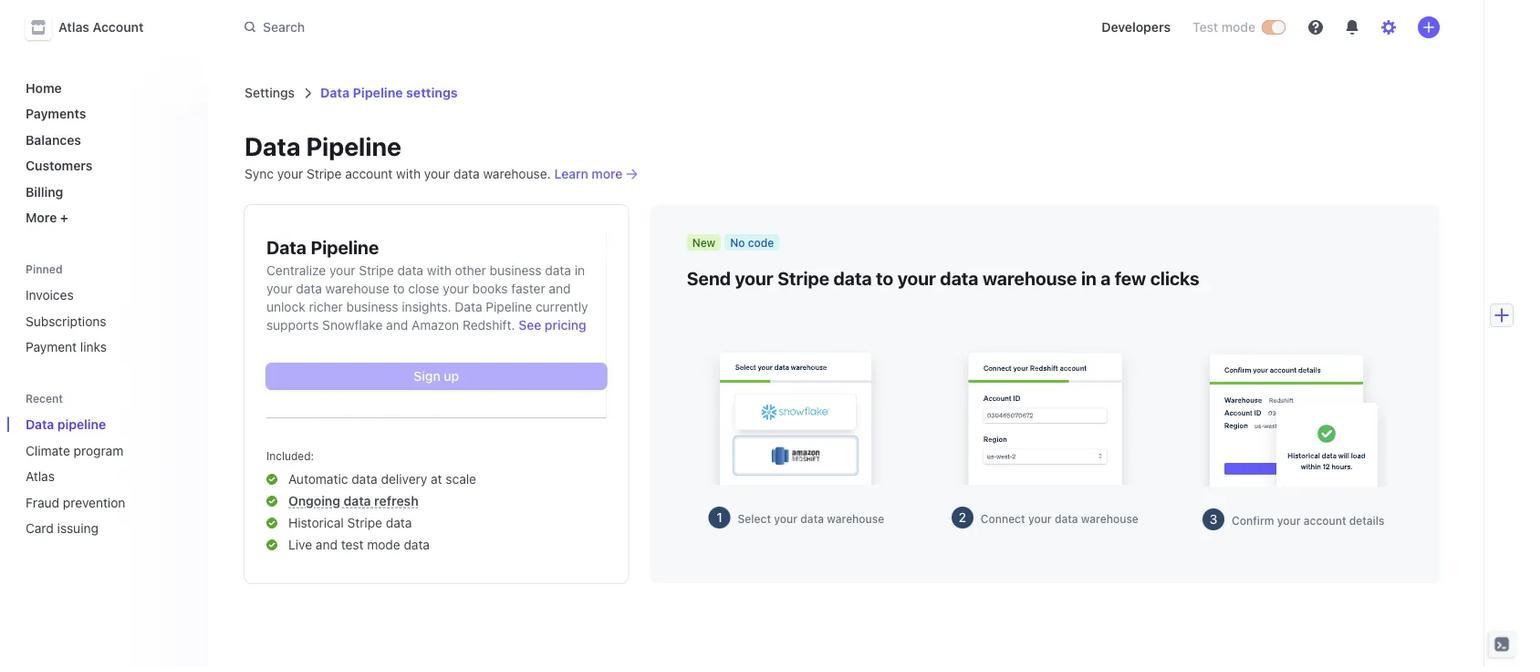Task type: locate. For each thing, give the bounding box(es) containing it.
Search text field
[[234, 11, 748, 44]]

in up currently
[[575, 263, 585, 278]]

1 horizontal spatial with
[[427, 263, 451, 278]]

data
[[320, 85, 350, 100], [245, 131, 301, 161], [266, 236, 307, 258], [455, 300, 482, 315], [26, 417, 54, 432]]

1 vertical spatial data pipeline
[[266, 236, 379, 258]]

more
[[592, 167, 623, 182]]

learn more
[[554, 167, 623, 182]]

0 vertical spatial account
[[345, 167, 393, 182]]

1 horizontal spatial and
[[386, 318, 408, 333]]

confirm your account details
[[1232, 514, 1384, 527]]

business up the snowflake
[[346, 300, 398, 315]]

and down 'historical'
[[316, 538, 338, 553]]

payment
[[26, 340, 77, 355]]

stripe for send
[[777, 267, 829, 289]]

sign up
[[414, 369, 459, 384]]

pipeline
[[57, 417, 106, 432]]

0 horizontal spatial to
[[393, 281, 405, 297]]

data pipeline up sync
[[245, 131, 401, 161]]

test mode
[[1192, 20, 1255, 35]]

climate program
[[26, 443, 123, 458]]

customers link
[[18, 151, 193, 181]]

atlas
[[58, 20, 89, 35], [26, 469, 55, 484]]

fraud prevention link
[[18, 488, 168, 518]]

subscriptions
[[26, 314, 106, 329]]

connect your data warehouse
[[981, 513, 1138, 525]]

1 vertical spatial account
[[1304, 514, 1346, 527]]

settings image
[[1381, 20, 1396, 35]]

learn more link
[[554, 165, 637, 183]]

sync your stripe account with your data warehouse.
[[245, 167, 551, 182]]

data right settings
[[320, 85, 350, 100]]

climate
[[26, 443, 70, 458]]

data pipeline
[[245, 131, 401, 161], [266, 236, 379, 258]]

see
[[518, 318, 541, 333]]

settings link
[[245, 85, 295, 100]]

payments
[[26, 106, 86, 121]]

0 horizontal spatial account
[[345, 167, 393, 182]]

climate program link
[[18, 436, 168, 466]]

prevention
[[63, 495, 125, 510]]

test
[[341, 538, 364, 553]]

in
[[575, 263, 585, 278], [1081, 267, 1096, 289]]

0 horizontal spatial atlas
[[26, 469, 55, 484]]

test
[[1192, 20, 1218, 35]]

and
[[549, 281, 571, 297], [386, 318, 408, 333], [316, 538, 338, 553]]

0 vertical spatial with
[[396, 167, 421, 182]]

sign up button
[[266, 364, 606, 390]]

refresh
[[374, 494, 419, 509]]

stripe
[[307, 167, 342, 182], [359, 263, 394, 278], [777, 267, 829, 289], [347, 516, 382, 531]]

account
[[345, 167, 393, 182], [1304, 514, 1346, 527]]

centralize
[[266, 263, 326, 278]]

atlas link
[[18, 462, 168, 492]]

invoices link
[[18, 281, 193, 310]]

your
[[277, 167, 303, 182], [424, 167, 450, 182], [329, 263, 355, 278], [735, 267, 773, 289], [897, 267, 936, 289], [266, 281, 292, 297], [443, 281, 469, 297], [774, 513, 797, 525], [1028, 513, 1052, 525], [1277, 514, 1301, 527]]

stripe inside centralize your stripe data with other business data in your data warehouse to close your books faster and unlock richer business insights. data pipeline currently supports snowflake and amazon redshift.
[[359, 263, 394, 278]]

see pricing link
[[518, 317, 586, 335]]

1 horizontal spatial business
[[490, 263, 542, 278]]

business up faster
[[490, 263, 542, 278]]

data up sync
[[245, 131, 301, 161]]

and up currently
[[549, 281, 571, 297]]

3
[[1210, 512, 1218, 527]]

with for other
[[427, 263, 451, 278]]

account left details
[[1304, 514, 1346, 527]]

0 horizontal spatial with
[[396, 167, 421, 182]]

1 vertical spatial atlas
[[26, 469, 55, 484]]

live
[[288, 538, 312, 553]]

2 horizontal spatial and
[[549, 281, 571, 297]]

amazon
[[411, 318, 459, 333]]

home link
[[18, 73, 193, 103]]

and down insights.
[[386, 318, 408, 333]]

snowflake
[[322, 318, 383, 333]]

1 vertical spatial and
[[386, 318, 408, 333]]

1 vertical spatial with
[[427, 263, 451, 278]]

0 vertical spatial data pipeline
[[245, 131, 401, 161]]

warehouse inside centralize your stripe data with other business data in your data warehouse to close your books faster and unlock richer business insights. data pipeline currently supports snowflake and amazon redshift.
[[325, 281, 389, 297]]

0 horizontal spatial and
[[316, 538, 338, 553]]

Search search field
[[234, 11, 748, 44]]

pipeline up sync your stripe account with your data warehouse.
[[306, 131, 401, 161]]

account down data pipeline settings
[[345, 167, 393, 182]]

select
[[738, 513, 771, 525]]

data
[[454, 167, 480, 182], [397, 263, 423, 278], [545, 263, 571, 278], [833, 267, 872, 289], [940, 267, 978, 289], [296, 281, 322, 297], [351, 472, 378, 487], [344, 494, 371, 509], [800, 513, 824, 525], [1055, 513, 1078, 525], [386, 516, 412, 531], [404, 538, 430, 553]]

mode
[[1221, 20, 1255, 35], [367, 538, 400, 553]]

data pipeline settings
[[320, 85, 458, 100]]

pipeline down books
[[486, 300, 532, 315]]

developers
[[1101, 20, 1171, 35]]

pipeline
[[353, 85, 403, 100], [306, 131, 401, 161], [311, 236, 379, 258], [486, 300, 532, 315]]

payment links link
[[18, 333, 193, 362]]

sign
[[414, 369, 440, 384]]

atlas up fraud
[[26, 469, 55, 484]]

to
[[876, 267, 893, 289], [393, 281, 405, 297]]

home
[[26, 80, 62, 95]]

0 horizontal spatial in
[[575, 263, 585, 278]]

business
[[490, 263, 542, 278], [346, 300, 398, 315]]

recent element
[[7, 410, 208, 544]]

atlas inside button
[[58, 20, 89, 35]]

with up close
[[427, 263, 451, 278]]

customers
[[26, 158, 93, 173]]

warehouse.
[[483, 167, 551, 182]]

atlas left the account
[[58, 20, 89, 35]]

scale
[[446, 472, 476, 487]]

1 vertical spatial business
[[346, 300, 398, 315]]

atlas inside recent element
[[26, 469, 55, 484]]

recent
[[26, 393, 63, 405]]

payments link
[[18, 99, 193, 129]]

1 horizontal spatial in
[[1081, 267, 1096, 289]]

no
[[730, 236, 745, 249]]

0 vertical spatial atlas
[[58, 20, 89, 35]]

with inside centralize your stripe data with other business data in your data warehouse to close your books faster and unlock richer business insights. data pipeline currently supports snowflake and amazon redshift.
[[427, 263, 451, 278]]

1 horizontal spatial mode
[[1221, 20, 1255, 35]]

sync
[[245, 167, 274, 182]]

in inside centralize your stripe data with other business data in your data warehouse to close your books faster and unlock richer business insights. data pipeline currently supports snowflake and amazon redshift.
[[575, 263, 585, 278]]

included:
[[266, 450, 314, 463]]

help image
[[1308, 20, 1323, 35]]

card issuing link
[[18, 514, 168, 544]]

books
[[472, 281, 508, 297]]

with for your
[[396, 167, 421, 182]]

with down data pipeline settings
[[396, 167, 421, 182]]

data pipeline up the centralize
[[266, 236, 379, 258]]

1 horizontal spatial atlas
[[58, 20, 89, 35]]

data down recent
[[26, 417, 54, 432]]

up
[[444, 369, 459, 384]]

at
[[431, 472, 442, 487]]

currently
[[536, 300, 588, 315]]

in for data
[[575, 263, 585, 278]]

data inside centralize your stripe data with other business data in your data warehouse to close your books faster and unlock richer business insights. data pipeline currently supports snowflake and amazon redshift.
[[455, 300, 482, 315]]

in left a
[[1081, 267, 1096, 289]]

0 vertical spatial business
[[490, 263, 542, 278]]

data up redshift.
[[455, 300, 482, 315]]

data pipeline for see pricing link
[[266, 236, 379, 258]]

delivery
[[381, 472, 427, 487]]

with
[[396, 167, 421, 182], [427, 263, 451, 278]]

1 vertical spatial mode
[[367, 538, 400, 553]]



Task type: vqa. For each thing, say whether or not it's contained in the screenshot.
the bottommost and
yes



Task type: describe. For each thing, give the bounding box(es) containing it.
new
[[692, 236, 716, 249]]

search
[[263, 19, 305, 34]]

pricing
[[545, 318, 586, 333]]

learn
[[554, 167, 588, 182]]

code
[[748, 236, 774, 249]]

ongoing
[[288, 494, 340, 509]]

card issuing
[[26, 521, 98, 536]]

program
[[74, 443, 123, 458]]

pinned element
[[18, 281, 193, 362]]

stripe for centralize
[[359, 263, 394, 278]]

clicks
[[1150, 267, 1199, 289]]

details
[[1349, 514, 1384, 527]]

supports
[[266, 318, 319, 333]]

atlas account button
[[26, 15, 162, 40]]

unlock
[[266, 300, 305, 315]]

pipeline left settings
[[353, 85, 403, 100]]

billing
[[26, 184, 63, 199]]

data pipeline link
[[18, 410, 168, 440]]

data inside "link"
[[26, 417, 54, 432]]

notifications image
[[1345, 20, 1359, 35]]

historical stripe data
[[288, 516, 412, 531]]

subscriptions link
[[18, 307, 193, 336]]

atlas for atlas account
[[58, 20, 89, 35]]

other
[[455, 263, 486, 278]]

fraud
[[26, 495, 59, 510]]

balances link
[[18, 125, 193, 155]]

ongoing data refresh
[[288, 494, 419, 509]]

historical
[[288, 516, 344, 531]]

0 horizontal spatial business
[[346, 300, 398, 315]]

automatic
[[288, 472, 348, 487]]

account
[[93, 20, 144, 35]]

centralize your stripe data with other business data in your data warehouse to close your books faster and unlock richer business insights. data pipeline currently supports snowflake and amazon redshift.
[[266, 263, 588, 333]]

close
[[408, 281, 439, 297]]

a
[[1101, 267, 1111, 289]]

more
[[26, 210, 57, 225]]

redshift.
[[463, 318, 515, 333]]

0 vertical spatial and
[[549, 281, 571, 297]]

data pipeline
[[26, 417, 106, 432]]

send
[[687, 267, 731, 289]]

settings
[[245, 85, 295, 100]]

data up the centralize
[[266, 236, 307, 258]]

few
[[1115, 267, 1146, 289]]

core navigation links element
[[18, 73, 193, 233]]

recent navigation links element
[[7, 384, 208, 544]]

ongoing data refresh link
[[288, 494, 419, 509]]

connect
[[981, 513, 1025, 525]]

send your stripe data to your data warehouse in a few clicks
[[687, 267, 1199, 289]]

atlas for atlas
[[26, 469, 55, 484]]

automatic data delivery at scale
[[288, 472, 476, 487]]

1 horizontal spatial to
[[876, 267, 893, 289]]

links
[[80, 340, 107, 355]]

in for warehouse
[[1081, 267, 1096, 289]]

pinned navigation links element
[[18, 255, 197, 362]]

atlas account
[[58, 20, 144, 35]]

more +
[[26, 210, 68, 225]]

2
[[959, 510, 966, 526]]

1 horizontal spatial account
[[1304, 514, 1346, 527]]

1
[[716, 510, 722, 526]]

0 vertical spatial mode
[[1221, 20, 1255, 35]]

see pricing
[[518, 318, 586, 333]]

insights.
[[402, 300, 451, 315]]

card
[[26, 521, 54, 536]]

stripe for sync
[[307, 167, 342, 182]]

pipeline up the centralize
[[311, 236, 379, 258]]

pipeline inside centralize your stripe data with other business data in your data warehouse to close your books faster and unlock richer business insights. data pipeline currently supports snowflake and amazon redshift.
[[486, 300, 532, 315]]

pinned
[[26, 263, 63, 276]]

to inside centralize your stripe data with other business data in your data warehouse to close your books faster and unlock richer business insights. data pipeline currently supports snowflake and amazon redshift.
[[393, 281, 405, 297]]

data pipeline for learn more link
[[245, 131, 401, 161]]

live and test mode data
[[288, 538, 430, 553]]

settings
[[406, 85, 458, 100]]

2 vertical spatial and
[[316, 538, 338, 553]]

confirm
[[1232, 514, 1274, 527]]

richer
[[309, 300, 343, 315]]

issuing
[[57, 521, 98, 536]]

invoices
[[26, 288, 74, 303]]

no code
[[730, 236, 774, 249]]

fraud prevention
[[26, 495, 125, 510]]

0 horizontal spatial mode
[[367, 538, 400, 553]]

developers link
[[1094, 13, 1178, 42]]

payment links
[[26, 340, 107, 355]]



